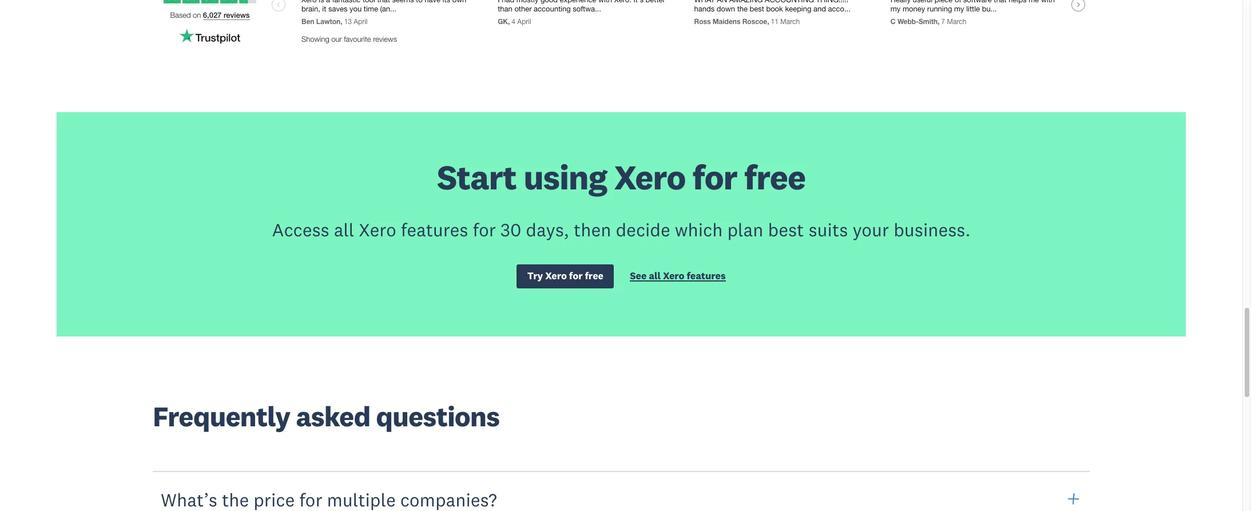 Task type: vqa. For each thing, say whether or not it's contained in the screenshot.
the 'plan'
yes



Task type: locate. For each thing, give the bounding box(es) containing it.
all right access at the left top
[[334, 218, 355, 241]]

1 vertical spatial free
[[585, 270, 604, 282]]

1 vertical spatial features
[[687, 270, 726, 282]]

access
[[272, 218, 330, 241]]

xero for start
[[615, 155, 686, 198]]

free up best
[[745, 155, 806, 198]]

free left the see
[[585, 270, 604, 282]]

for right try
[[569, 270, 583, 282]]

1 horizontal spatial for
[[569, 270, 583, 282]]

plan
[[728, 218, 764, 241]]

questions
[[376, 399, 500, 434]]

for up which
[[693, 155, 738, 198]]

decide
[[616, 218, 671, 241]]

all for see
[[649, 270, 661, 282]]

xero
[[615, 155, 686, 198], [359, 218, 397, 241], [546, 270, 567, 282], [663, 270, 685, 282]]

features for see
[[687, 270, 726, 282]]

0 horizontal spatial for
[[473, 218, 496, 241]]

0 vertical spatial all
[[334, 218, 355, 241]]

features for access
[[401, 218, 468, 241]]

features
[[401, 218, 468, 241], [687, 270, 726, 282]]

0 vertical spatial features
[[401, 218, 468, 241]]

free
[[745, 155, 806, 198], [585, 270, 604, 282]]

1 vertical spatial all
[[649, 270, 661, 282]]

1 horizontal spatial all
[[649, 270, 661, 282]]

features inside "see all xero features" link
[[687, 270, 726, 282]]

asked
[[296, 399, 371, 434]]

0 vertical spatial for
[[693, 155, 738, 198]]

using
[[524, 155, 607, 198]]

1 horizontal spatial features
[[687, 270, 726, 282]]

all
[[334, 218, 355, 241], [649, 270, 661, 282]]

0 vertical spatial free
[[745, 155, 806, 198]]

0 horizontal spatial features
[[401, 218, 468, 241]]

which
[[675, 218, 723, 241]]

try xero for free link
[[517, 265, 614, 288]]

for
[[693, 155, 738, 198], [473, 218, 496, 241], [569, 270, 583, 282]]

2 horizontal spatial for
[[693, 155, 738, 198]]

0 horizontal spatial free
[[585, 270, 604, 282]]

30
[[501, 218, 522, 241]]

all right the see
[[649, 270, 661, 282]]

0 horizontal spatial all
[[334, 218, 355, 241]]

see
[[630, 270, 647, 282]]

2 vertical spatial for
[[569, 270, 583, 282]]

1 vertical spatial for
[[473, 218, 496, 241]]

for inside try xero for free link
[[569, 270, 583, 282]]

for left 30 on the left of page
[[473, 218, 496, 241]]



Task type: describe. For each thing, give the bounding box(es) containing it.
xero for see
[[663, 270, 685, 282]]

your
[[853, 218, 890, 241]]

start
[[437, 155, 517, 198]]

start using xero for free
[[437, 155, 806, 198]]

frequently
[[153, 399, 290, 434]]

days,
[[526, 218, 570, 241]]

suits
[[809, 218, 849, 241]]

then
[[574, 218, 612, 241]]

xero for access
[[359, 218, 397, 241]]

see all xero features
[[630, 270, 726, 282]]

frequently asked questions
[[153, 399, 500, 434]]

1 horizontal spatial free
[[745, 155, 806, 198]]

all for access
[[334, 218, 355, 241]]

see all xero features link
[[630, 270, 726, 285]]

access all xero features for 30 days, then decide which plan best suits your business.
[[272, 218, 971, 241]]

try
[[528, 270, 543, 282]]

best
[[768, 218, 805, 241]]

business.
[[894, 218, 971, 241]]

try xero for free
[[528, 270, 604, 282]]



